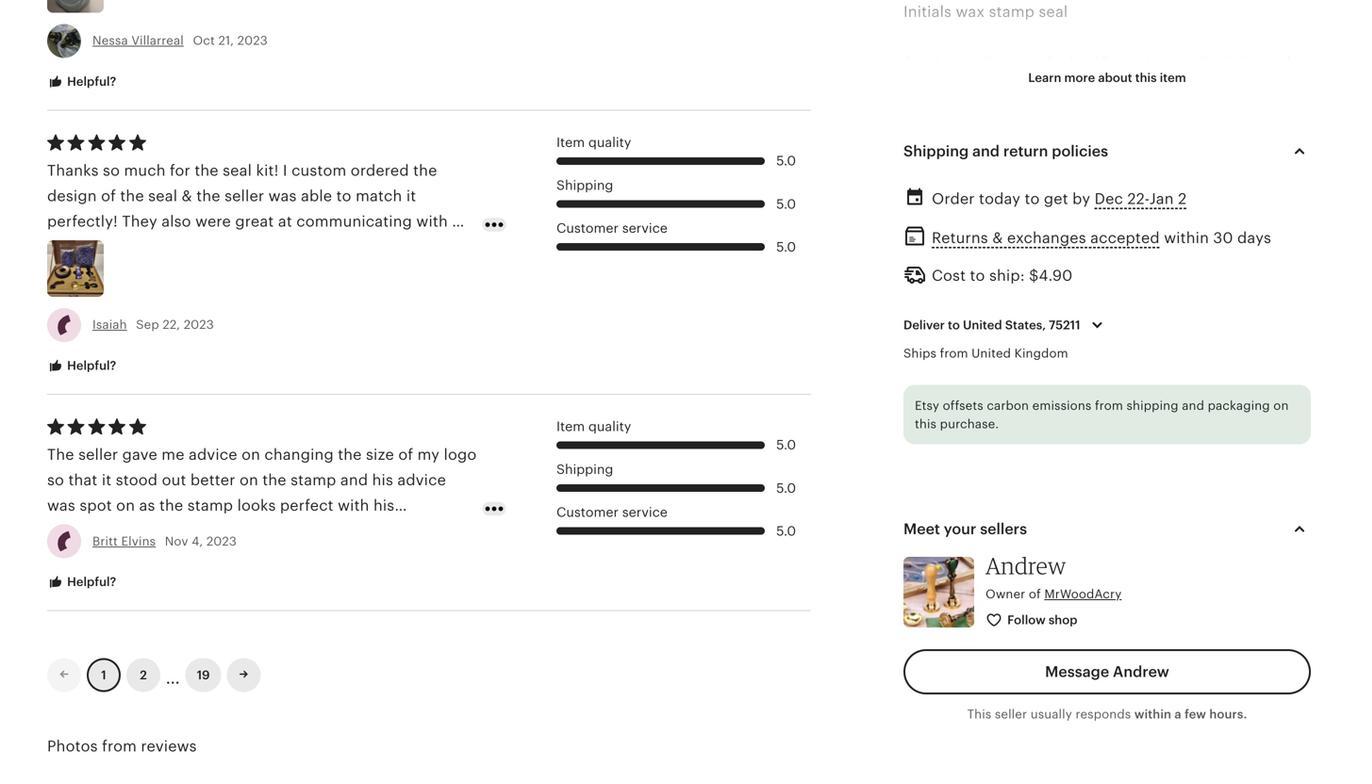 Task type: vqa. For each thing, say whether or not it's contained in the screenshot.
About link
no



Task type: describe. For each thing, give the bounding box(es) containing it.
with inside the thanks so much for the seal kit! i custom ordered the design of the seal & the seller was able to match it perfectly! they also were great at communicating with me about the design as well as shipping when the shipping info had not updated. the color of the wax is perfect & the items in the kit are great quality!
[[416, 213, 448, 230]]

item
[[1160, 71, 1187, 85]]

0 horizontal spatial shipping
[[250, 239, 314, 256]]

i will check whether your logo/design is legible on the stamp head. and give the appropriate size (20mm, 25mm, 30mm, 35mm, 40mm). different sizes have different costs
[[904, 388, 1301, 482]]

andrew image
[[904, 558, 975, 628]]

was down that
[[47, 498, 75, 515]]

comes
[[947, 645, 996, 661]]

0 horizontal spatial seal
[[148, 188, 178, 205]]

1 vertical spatial 2023
[[184, 318, 214, 332]]

learn more about this item button
[[1014, 61, 1201, 95]]

with inside the seller gave me advice on changing the size of my logo so that it stood out better on the stamp and his advice was spot on as the stamp looks perfect with his amendments! the delivery was quick and the product was safely packaged. i cannot wait to use!
[[338, 498, 369, 515]]

beads,
[[997, 593, 1046, 610]]

ampersand)
[[1205, 208, 1292, 225]]

wax inside custom wax seal stamp heads, handles, spoons, stoves, wax beads, wax sticks.
[[965, 568, 994, 585]]

any
[[904, 54, 932, 71]]

1 horizontal spatial advice
[[398, 472, 446, 489]]

sep
[[136, 318, 159, 332]]

seal inside custom wax seal stamp heads, handles, spoons, stoves, wax beads, wax sticks.
[[998, 568, 1028, 585]]

andrew owner of mrwoodacry
[[986, 552, 1122, 602]]

about inside set a comes with green gift box, stamp head, handle, spoon, about 300 wax beads (can be made 75 seals/envelopes)
[[960, 670, 1003, 687]]

how
[[936, 131, 969, 148]]

wax inside set a comes with green gift box, stamp head, handle, spoon, about 300 wax beads (can be made 75 seals/envelopes)
[[1042, 670, 1073, 687]]

to inside the if you have your personal logo/design, please send it to me through 'message seller' or email mrwoodacry200 [!at] outlook.com
[[904, 311, 919, 328]]

photos
[[47, 739, 98, 756]]

able
[[301, 188, 332, 205]]

5 5.0 from the top
[[777, 481, 796, 496]]

email
[[1155, 311, 1195, 328]]

they
[[122, 213, 157, 230]]

tell
[[1147, 183, 1170, 200]]

follow
[[1008, 613, 1046, 628]]

jan
[[1150, 191, 1174, 208]]

me inside if you choose our design, please tell me your initials, such as: s | j or s & j or sj(no vertical or ampersand) and date(if included)
[[1174, 183, 1197, 200]]

logos/design,
[[936, 54, 1042, 71]]

logo/design
[[1092, 388, 1179, 405]]

by
[[1073, 191, 1091, 208]]

you for such
[[918, 183, 945, 200]]

22,
[[163, 318, 180, 332]]

is inside i will check whether your logo/design is legible on the stamp head. and give the appropriate size (20mm, 25mm, 30mm, 35mm, 40mm). different sizes have different costs
[[1184, 388, 1195, 405]]

shipping for thanks so much for the seal kit! i custom ordered the design of the seal & the seller was able to match it perfectly! they also were great at communicating with me about the design as well as shipping when the shipping info had not updated. the color of the wax is perfect & the items in the kit are great quality!
[[557, 178, 614, 193]]

helpful? button for nessa villarreal oct 21, 2023
[[33, 64, 130, 99]]

meet your sellers button
[[887, 507, 1328, 552]]

service for the seller gave me advice on changing the size of my logo so that it stood out better on the stamp and his advice was spot on as the stamp looks perfect with his amendments! the delivery was quick and the product was safely packaged. i cannot wait to use!
[[622, 505, 668, 520]]

to right "cost"
[[970, 267, 985, 284]]

thanks so much for the seal kit! i custom ordered the design of the seal & the seller was able to match it perfectly! they also were great at communicating with me about the design as well as shipping when the shipping info had not updated. the color of the wax is perfect & the items in the kit are great quality!
[[47, 162, 477, 307]]

better
[[190, 472, 235, 489]]

set a comes with green gift box, stamp head, handle, spoon, about 300 wax beads (can be made 75 seals/envelopes)
[[904, 645, 1308, 713]]

❤❤ what products/kits do we sell?
[[904, 516, 1161, 533]]

21,
[[218, 34, 234, 48]]

on inside i will check whether your logo/design is legible on the stamp head. and give the appropriate size (20mm, 25mm, 30mm, 35mm, 40mm). different sizes have different costs
[[1254, 388, 1272, 405]]

service for thanks so much for the seal kit! i custom ordered the design of the seal & the seller was able to match it perfectly! they also were great at communicating with me about the design as well as shipping when the shipping info had not updated. the color of the wax is perfect & the items in the kit are great quality!
[[622, 221, 668, 236]]

cost to ship: $ 4.90
[[932, 267, 1073, 284]]

custom
[[904, 568, 961, 585]]

of up perfectly!
[[101, 188, 116, 205]]

whether
[[990, 388, 1050, 405]]

0 vertical spatial great
[[235, 213, 274, 230]]

use!
[[293, 549, 323, 566]]

2 horizontal spatial as
[[230, 239, 246, 256]]

from inside etsy offsets carbon emissions from shipping and packaging on this purchase.
[[1095, 399, 1124, 413]]

it inside the if you have your personal logo/design, please send it to me through 'message seller' or email mrwoodacry200 [!at] outlook.com
[[1286, 285, 1296, 302]]

included)
[[989, 234, 1058, 251]]

view details of this review photo by nessa villarreal image
[[47, 0, 104, 13]]

are
[[160, 290, 183, 307]]

i inside the thanks so much for the seal kit! i custom ordered the design of the seal & the seller was able to match it perfectly! they also were great at communicating with me about the design as well as shipping when the shipping info had not updated. the color of the wax is perfect & the items in the kit are great quality!
[[283, 162, 287, 179]]

2 helpful? from the top
[[64, 359, 116, 373]]

more
[[1065, 71, 1095, 85]]

as:
[[943, 208, 964, 225]]

1 vertical spatial 2
[[140, 669, 147, 683]]

from for reviews
[[102, 739, 137, 756]]

shipping and return policies
[[904, 143, 1109, 160]]

britt elvins link
[[92, 535, 156, 549]]

0 horizontal spatial great
[[187, 290, 226, 307]]

2 link
[[126, 659, 160, 693]]

quality for the seller gave me advice on changing the size of my logo so that it stood out better on the stamp and his advice was spot on as the stamp looks perfect with his amendments! the delivery was quick and the product was safely packaged. i cannot wait to use!
[[589, 419, 631, 434]]

exchanges
[[1007, 230, 1087, 247]]

shipping and return policies button
[[887, 129, 1328, 174]]

quality for thanks so much for the seal kit! i custom ordered the design of the seal & the seller was able to match it perfectly! they also were great at communicating with me about the design as well as shipping when the shipping info had not updated. the color of the wax is perfect & the items in the kit are great quality!
[[589, 135, 631, 150]]

shipping inside etsy offsets carbon emissions from shipping and packaging on this purchase.
[[1127, 399, 1179, 413]]

united for to
[[963, 318, 1002, 333]]

customer for the seller gave me advice on changing the size of my logo so that it stood out better on the stamp and his advice was spot on as the stamp looks perfect with his amendments! the delivery was quick and the product was safely packaged. i cannot wait to use!
[[557, 505, 619, 520]]

check
[[941, 388, 986, 405]]

your inside i will check whether your logo/design is legible on the stamp head. and give the appropriate size (20mm, 25mm, 30mm, 35mm, 40mm). different sizes have different costs
[[1055, 388, 1087, 405]]

2023 for 21,
[[237, 34, 268, 48]]

helpful? button for britt elvins nov 4, 2023
[[33, 565, 130, 600]]

was inside the thanks so much for the seal kit! i custom ordered the design of the seal & the seller was able to match it perfectly! they also were great at communicating with me about the design as well as shipping when the shipping info had not updated. the color of the wax is perfect & the items in the kit are great quality!
[[269, 188, 297, 205]]

delivery
[[183, 523, 242, 540]]

communicating
[[296, 213, 412, 230]]

shipping inside dropdown button
[[904, 143, 969, 160]]

have inside i will check whether your logo/design is legible on the stamp head. and give the appropriate size (20mm, 25mm, 30mm, 35mm, 40mm). different sizes have different costs
[[1242, 439, 1276, 456]]

1 vertical spatial design
[[122, 239, 172, 256]]

elvins
[[121, 535, 156, 549]]

send
[[1246, 285, 1282, 302]]

2 5.0 from the top
[[777, 197, 796, 212]]

we
[[1103, 516, 1124, 533]]

made!!!
[[904, 80, 959, 97]]

accepted
[[1091, 230, 1160, 247]]

stamp inside custom wax seal stamp heads, handles, spoons, stoves, wax beads, wax sticks.
[[1032, 568, 1078, 585]]

customer service for thanks so much for the seal kit! i custom ordered the design of the seal & the seller was able to match it perfectly! they also were great at communicating with me about the design as well as shipping when the shipping info had not updated. the color of the wax is perfect & the items in the kit are great quality!
[[557, 221, 668, 236]]

can
[[1256, 54, 1283, 71]]

if for if you choose our design, please tell me your initials, such as: s | j or s & j or sj(no vertical or ampersand) and date(if included)
[[904, 183, 914, 200]]

stamp down changing
[[291, 472, 336, 489]]

1 horizontal spatial as
[[176, 239, 192, 256]]

design,
[[1036, 183, 1091, 200]]

i inside i will check whether your logo/design is legible on the stamp head. and give the appropriate size (20mm, 25mm, 30mm, 35mm, 40mm). different sizes have different costs
[[904, 388, 908, 405]]

(20mm,
[[1219, 414, 1276, 431]]

to right the how
[[973, 131, 988, 148]]

was down the looks
[[246, 523, 274, 540]]

costs
[[971, 465, 1010, 482]]

returns & exchanges accepted button
[[932, 224, 1160, 252]]

responds
[[1076, 708, 1131, 722]]

❤❤ for ❤❤ what products/kits do we sell?
[[904, 516, 932, 533]]

different
[[1133, 439, 1198, 456]]

were
[[195, 213, 231, 230]]

item for the seller gave me advice on changing the size of my logo so that it stood out better on the stamp and his advice was spot on as the stamp looks perfect with his amendments! the delivery was quick and the product was safely packaged. i cannot wait to use!
[[557, 419, 585, 434]]

quality!
[[230, 290, 284, 307]]

return
[[1004, 143, 1048, 160]]

1 vertical spatial his
[[374, 498, 395, 515]]

please inside the if you have your personal logo/design, please send it to me through 'message seller' or email mrwoodacry200 [!at] outlook.com
[[1194, 285, 1242, 302]]

britt
[[92, 535, 118, 549]]

message andrew button
[[904, 650, 1311, 695]]

and inside etsy offsets carbon emissions from shipping and packaging on this purchase.
[[1182, 399, 1205, 413]]

states,
[[1005, 318, 1046, 333]]

to inside dropdown button
[[948, 318, 960, 333]]

0 vertical spatial his
[[372, 472, 393, 489]]

or right vertical
[[1185, 208, 1201, 225]]

0 vertical spatial seal
[[223, 162, 252, 179]]

your inside the if you have your personal logo/design, please send it to me through 'message seller' or email mrwoodacry200 [!at] outlook.com
[[988, 285, 1021, 302]]

ship:
[[990, 267, 1025, 284]]

to left get
[[1025, 191, 1040, 208]]

1
[[101, 669, 106, 683]]

initials,
[[1239, 183, 1291, 200]]

of right color
[[284, 265, 299, 282]]

any logos/design, badge/crest, letters/initials can be made!!!
[[904, 54, 1306, 97]]

item for thanks so much for the seal kit! i custom ordered the design of the seal & the seller was able to match it perfectly! they also were great at communicating with me about the design as well as shipping when the shipping info had not updated. the color of the wax is perfect & the items in the kit are great quality!
[[557, 135, 585, 150]]

meet
[[904, 521, 940, 538]]

britt elvins nov 4, 2023
[[92, 535, 237, 549]]

4,
[[192, 535, 203, 549]]

view details of this review photo by isaiah image
[[47, 240, 104, 297]]

40mm).
[[1071, 439, 1129, 456]]

changing
[[265, 446, 334, 463]]

4 5.0 from the top
[[777, 438, 796, 453]]

0 vertical spatial advice
[[189, 446, 237, 463]]

seller for this
[[995, 708, 1027, 722]]

within for a
[[1135, 708, 1172, 722]]

wax up shop
[[1050, 593, 1081, 610]]

what
[[936, 516, 974, 533]]

nov
[[165, 535, 188, 549]]

wax left beads, at right bottom
[[962, 593, 993, 610]]

kingdom
[[1015, 347, 1069, 361]]

size inside the seller gave me advice on changing the size of my logo so that it stood out better on the stamp and his advice was spot on as the stamp looks perfect with his amendments! the delivery was quick and the product was safely packaged. i cannot wait to use!
[[366, 446, 394, 463]]

deliver to united states, 75211 button
[[890, 306, 1123, 345]]

on inside etsy offsets carbon emissions from shipping and packaging on this purchase.
[[1274, 399, 1289, 413]]

letters/initials
[[1147, 54, 1252, 71]]

wait
[[239, 549, 270, 566]]

handles,
[[1135, 568, 1199, 585]]

spot
[[80, 498, 112, 515]]

updated.
[[140, 265, 206, 282]]

the seller gave me advice on changing the size of my logo so that it stood out better on the stamp and his advice was spot on as the stamp looks perfect with his amendments! the delivery was quick and the product was safely packaged. i cannot wait to use!
[[47, 446, 477, 566]]

andrew inside message andrew button
[[1113, 664, 1170, 681]]

2023 for 4,
[[206, 535, 237, 549]]

cost
[[932, 267, 966, 284]]

such
[[904, 208, 939, 225]]

2 helpful? button from the top
[[33, 349, 130, 384]]

75
[[1230, 670, 1247, 687]]

to inside the thanks so much for the seal kit! i custom ordered the design of the seal & the seller was able to match it perfectly! they also were great at communicating with me about the design as well as shipping when the shipping info had not updated. the color of the wax is perfect & the items in the kit are great quality!
[[336, 188, 352, 205]]

much
[[124, 162, 166, 179]]

6 5.0 from the top
[[777, 524, 796, 539]]



Task type: locate. For each thing, give the bounding box(es) containing it.
1 horizontal spatial it
[[406, 188, 416, 205]]

0 horizontal spatial j
[[990, 208, 997, 225]]

2 horizontal spatial the
[[210, 265, 237, 282]]

2 item quality from the top
[[557, 419, 631, 434]]

learn more about this item
[[1029, 71, 1187, 85]]

united up mrwoodacry200
[[963, 318, 1002, 333]]

andrew down "box,"
[[1113, 664, 1170, 681]]

head.
[[954, 414, 995, 431]]

sj(no
[[1080, 208, 1122, 225]]

1 ❤❤ from the top
[[904, 131, 932, 148]]

2 vertical spatial with
[[1000, 645, 1032, 661]]

at
[[278, 213, 292, 230]]

in
[[92, 290, 105, 307]]

was
[[269, 188, 297, 205], [47, 498, 75, 515], [246, 523, 274, 540], [446, 523, 474, 540]]

0 vertical spatial quality
[[589, 135, 631, 150]]

this inside etsy offsets carbon emissions from shipping and packaging on this purchase.
[[915, 417, 937, 432]]

when
[[318, 239, 358, 256]]

oct
[[193, 34, 215, 48]]

please inside if you choose our design, please tell me your initials, such as: s | j or s & j or sj(no vertical or ampersand) and date(if included)
[[1095, 183, 1143, 200]]

your down cost to ship: $ 4.90
[[988, 285, 1021, 302]]

0 horizontal spatial so
[[47, 472, 64, 489]]

please up sj(no
[[1095, 183, 1143, 200]]

within for 30
[[1164, 230, 1209, 247]]

2 service from the top
[[622, 505, 668, 520]]

if inside the if you have your personal logo/design, please send it to me through 'message seller' or email mrwoodacry200 [!at] outlook.com
[[904, 285, 914, 302]]

carbon
[[987, 399, 1029, 413]]

2 you from the top
[[918, 285, 945, 302]]

about inside the thanks so much for the seal kit! i custom ordered the design of the seal & the seller was able to match it perfectly! they also were great at communicating with me about the design as well as shipping when the shipping info had not updated. the color of the wax is perfect & the items in the kit are great quality!
[[47, 239, 90, 256]]

you inside if you choose our design, please tell me your initials, such as: s | j or s & j or sj(no vertical or ampersand) and date(if included)
[[918, 183, 945, 200]]

to inside the seller gave me advice on changing the size of my logo so that it stood out better on the stamp and his advice was spot on as the stamp looks perfect with his amendments! the delivery was quick and the product was safely packaged. i cannot wait to use!
[[274, 549, 289, 566]]

was right "product"
[[446, 523, 474, 540]]

1 vertical spatial customer service
[[557, 505, 668, 520]]

1 vertical spatial i
[[904, 388, 908, 405]]

0 vertical spatial wax
[[331, 265, 360, 282]]

it right match
[[406, 188, 416, 205]]

as down also
[[176, 239, 192, 256]]

spoons,
[[1203, 568, 1263, 585]]

gift
[[1085, 645, 1112, 661]]

helpful? for nessa villarreal oct 21, 2023
[[64, 74, 116, 89]]

to up ships
[[904, 311, 919, 328]]

stamp up mrwoodacry
[[1032, 568, 1078, 585]]

1 horizontal spatial so
[[103, 162, 120, 179]]

1 horizontal spatial be
[[1287, 54, 1306, 71]]

is down communicating at the top of page
[[364, 265, 376, 282]]

it inside the thanks so much for the seal kit! i custom ordered the design of the seal & the seller was able to match it perfectly! they also were great at communicating with me about the design as well as shipping when the shipping info had not updated. the color of the wax is perfect & the items in the kit are great quality!
[[406, 188, 416, 205]]

packaged.
[[94, 549, 171, 566]]

was up at
[[269, 188, 297, 205]]

1 service from the top
[[622, 221, 668, 236]]

0 vertical spatial united
[[963, 318, 1002, 333]]

0 vertical spatial from
[[940, 347, 968, 361]]

to right the able on the left of page
[[336, 188, 352, 205]]

from right ships
[[940, 347, 968, 361]]

size inside i will check whether your logo/design is legible on the stamp head. and give the appropriate size (20mm, 25mm, 30mm, 35mm, 40mm). different sizes have different costs
[[1187, 414, 1215, 431]]

helpful? down nessa
[[64, 74, 116, 89]]

❤❤ how to order?
[[904, 131, 1043, 148]]

customer for thanks so much for the seal kit! i custom ordered the design of the seal & the seller was able to match it perfectly! they also were great at communicating with me about the design as well as shipping when the shipping info had not updated. the color of the wax is perfect & the items in the kit are great quality!
[[557, 221, 619, 236]]

is inside the thanks so much for the seal kit! i custom ordered the design of the seal & the seller was able to match it perfectly! they also were great at communicating with me about the design as well as shipping when the shipping info had not updated. the color of the wax is perfect & the items in the kit are great quality!
[[364, 265, 376, 282]]

appropriate
[[1096, 414, 1182, 431]]

it right that
[[102, 472, 112, 489]]

to left the use!
[[274, 549, 289, 566]]

shipping down at
[[250, 239, 314, 256]]

1 vertical spatial united
[[972, 347, 1011, 361]]

or inside the if you have your personal logo/design, please send it to me through 'message seller' or email mrwoodacry200 [!at] outlook.com
[[1135, 311, 1151, 328]]

out
[[162, 472, 186, 489]]

1 horizontal spatial great
[[235, 213, 274, 230]]

etsy offsets carbon emissions from shipping and packaging on this purchase.
[[915, 399, 1289, 432]]

the up that
[[47, 446, 74, 463]]

i left will at the bottom of the page
[[904, 388, 908, 405]]

0 vertical spatial the
[[210, 265, 237, 282]]

your right meet at the bottom right of the page
[[944, 521, 977, 538]]

size
[[1187, 414, 1215, 431], [366, 446, 394, 463]]

2 vertical spatial seal
[[998, 568, 1028, 585]]

shipping down match
[[390, 239, 454, 256]]

custom
[[292, 162, 347, 179]]

seller inside the thanks so much for the seal kit! i custom ordered the design of the seal & the seller was able to match it perfectly! they also were great at communicating with me about the design as well as shipping when the shipping info had not updated. the color of the wax is perfect & the items in the kit are great quality!
[[225, 188, 264, 205]]

advice
[[189, 446, 237, 463], [398, 472, 446, 489]]

2 horizontal spatial seller
[[995, 708, 1027, 722]]

customer
[[557, 221, 619, 236], [557, 505, 619, 520]]

and inside shipping and return policies dropdown button
[[973, 143, 1000, 160]]

1 horizontal spatial please
[[1194, 285, 1242, 302]]

stamp
[[904, 414, 949, 431], [291, 472, 336, 489], [187, 498, 233, 515], [1032, 568, 1078, 585]]

for
[[170, 162, 190, 179]]

1 vertical spatial from
[[1095, 399, 1124, 413]]

0 vertical spatial be
[[1287, 54, 1306, 71]]

isaiah
[[92, 318, 127, 332]]

hours.
[[1210, 708, 1248, 722]]

1 customer service from the top
[[557, 221, 668, 236]]

1 vertical spatial have
[[1242, 439, 1276, 456]]

1 vertical spatial if
[[904, 285, 914, 302]]

& inside if you choose our design, please tell me your initials, such as: s | j or s & j or sj(no vertical or ampersand) and date(if included)
[[1035, 208, 1045, 225]]

0 horizontal spatial advice
[[189, 446, 237, 463]]

0 horizontal spatial 2
[[140, 669, 147, 683]]

give
[[1033, 414, 1064, 431]]

0 vertical spatial helpful? button
[[33, 64, 130, 99]]

a
[[1175, 708, 1182, 722]]

set
[[904, 645, 928, 661]]

andrew up owner
[[986, 552, 1066, 580]]

1 if from the top
[[904, 183, 914, 200]]

1 customer from the top
[[557, 221, 619, 236]]

1 horizontal spatial the
[[152, 523, 179, 540]]

me
[[1174, 183, 1197, 200], [452, 213, 475, 230], [923, 311, 946, 328], [162, 446, 185, 463]]

i
[[283, 162, 287, 179], [904, 388, 908, 405], [175, 549, 179, 566]]

with inside set a comes with green gift box, stamp head, handle, spoon, about 300 wax beads (can be made 75 seals/envelopes)
[[1000, 645, 1032, 661]]

1 horizontal spatial about
[[960, 670, 1003, 687]]

vertical
[[1126, 208, 1181, 225]]

0 vertical spatial shipping
[[904, 143, 969, 160]]

our
[[1007, 183, 1032, 200]]

beads
[[1077, 670, 1121, 687]]

or down today
[[1001, 208, 1017, 225]]

be right can
[[1287, 54, 1306, 71]]

1 quality from the top
[[589, 135, 631, 150]]

1 horizontal spatial shipping
[[390, 239, 454, 256]]

size up sizes
[[1187, 414, 1215, 431]]

this down "etsy"
[[915, 417, 937, 432]]

shipping
[[904, 143, 969, 160], [557, 178, 614, 193], [557, 462, 614, 477]]

about down comes
[[960, 670, 1003, 687]]

1 horizontal spatial from
[[940, 347, 968, 361]]

2 vertical spatial seller
[[995, 708, 1027, 722]]

0 horizontal spatial is
[[364, 265, 376, 282]]

❤❤ left what
[[904, 516, 932, 533]]

isaiah link
[[92, 318, 127, 332]]

1 item quality from the top
[[557, 135, 631, 150]]

helpful? button down britt
[[33, 565, 130, 600]]

1 vertical spatial helpful?
[[64, 359, 116, 373]]

2 right jan
[[1178, 191, 1187, 208]]

mrwoodacry link
[[1045, 588, 1122, 602]]

within left a
[[1135, 708, 1172, 722]]

this inside learn more about this item dropdown button
[[1136, 71, 1157, 85]]

2 s from the left
[[1021, 208, 1031, 225]]

this left item
[[1136, 71, 1157, 85]]

united down deliver to united states, 75211
[[972, 347, 1011, 361]]

or down logo/design,
[[1135, 311, 1151, 328]]

1 horizontal spatial i
[[283, 162, 287, 179]]

j right the |
[[990, 208, 997, 225]]

0 vertical spatial item
[[557, 135, 585, 150]]

seals/envelopes)
[[904, 696, 1029, 713]]

returns & exchanges accepted within 30 days
[[932, 230, 1272, 247]]

today
[[979, 191, 1021, 208]]

days
[[1238, 230, 1272, 247]]

0 horizontal spatial s
[[968, 208, 978, 225]]

2 horizontal spatial with
[[1000, 645, 1032, 661]]

perfect up quick
[[280, 498, 334, 515]]

perfect
[[380, 265, 434, 282], [280, 498, 334, 515]]

of inside the seller gave me advice on changing the size of my logo so that it stood out better on the stamp and his advice was spot on as the stamp looks perfect with his amendments! the delivery was quick and the product was safely packaged. i cannot wait to use!
[[398, 446, 413, 463]]

1 5.0 from the top
[[777, 153, 796, 169]]

|
[[982, 208, 986, 225]]

i down nov
[[175, 549, 179, 566]]

1 horizontal spatial this
[[1136, 71, 1157, 85]]

handle,
[[1252, 645, 1308, 661]]

$
[[1029, 267, 1039, 284]]

so left the much
[[103, 162, 120, 179]]

if up such
[[904, 183, 914, 200]]

me inside the if you have your personal logo/design, please send it to me through 'message seller' or email mrwoodacry200 [!at] outlook.com
[[923, 311, 946, 328]]

your inside dropdown button
[[944, 521, 977, 538]]

2 vertical spatial about
[[960, 670, 1003, 687]]

1 vertical spatial item
[[557, 419, 585, 434]]

shipping for the seller gave me advice on changing the size of my logo so that it stood out better on the stamp and his advice was spot on as the stamp looks perfect with his amendments! the delivery was quick and the product was safely packaged. i cannot wait to use!
[[557, 462, 614, 477]]

seller right this
[[995, 708, 1027, 722]]

3 5.0 from the top
[[777, 240, 796, 255]]

as right the well
[[230, 239, 246, 256]]

of inside andrew owner of mrwoodacry
[[1029, 588, 1041, 602]]

customer service for the seller gave me advice on changing the size of my logo so that it stood out better on the stamp and his advice was spot on as the stamp looks perfect with his amendments! the delivery was quick and the product was safely packaged. i cannot wait to use!
[[557, 505, 668, 520]]

thanks
[[47, 162, 99, 179]]

is left legible
[[1184, 388, 1195, 405]]

0 vertical spatial this
[[1136, 71, 1157, 85]]

if inside if you choose our design, please tell me your initials, such as: s | j or s & j or sj(no vertical or ampersand) and date(if included)
[[904, 183, 914, 200]]

3 helpful? button from the top
[[33, 565, 130, 600]]

not
[[111, 265, 136, 282]]

0 horizontal spatial about
[[47, 239, 90, 256]]

of up follow shop button
[[1029, 588, 1041, 602]]

united inside dropdown button
[[963, 318, 1002, 333]]

dec
[[1095, 191, 1124, 208]]

0 vertical spatial andrew
[[986, 552, 1066, 580]]

0 horizontal spatial this
[[915, 417, 937, 432]]

you
[[918, 183, 945, 200], [918, 285, 945, 302]]

0 horizontal spatial please
[[1095, 183, 1143, 200]]

1 vertical spatial please
[[1194, 285, 1242, 302]]

1 horizontal spatial with
[[416, 213, 448, 230]]

0 vertical spatial i
[[283, 162, 287, 179]]

30mm,
[[959, 439, 1011, 456]]

box,
[[1116, 645, 1148, 661]]

22-
[[1128, 191, 1150, 208]]

from right photos
[[102, 739, 137, 756]]

will
[[912, 388, 937, 405]]

helpful? for britt elvins nov 4, 2023
[[64, 575, 116, 589]]

2 customer from the top
[[557, 505, 619, 520]]

if you choose our design, please tell me your initials, such as: s | j or s & j or sj(no vertical or ampersand) and date(if included)
[[904, 183, 1292, 251]]

follow shop
[[1008, 613, 1078, 628]]

1 horizontal spatial seal
[[223, 162, 252, 179]]

so inside the thanks so much for the seal kit! i custom ordered the design of the seal & the seller was able to match it perfectly! they also were great at communicating with me about the design as well as shipping when the shipping info had not updated. the color of the wax is perfect & the items in the kit are great quality!
[[103, 162, 120, 179]]

1 vertical spatial andrew
[[1113, 664, 1170, 681]]

0 horizontal spatial andrew
[[986, 552, 1066, 580]]

2023 right the 21,
[[237, 34, 268, 48]]

2 quality from the top
[[589, 419, 631, 434]]

2 vertical spatial 2023
[[206, 535, 237, 549]]

2 vertical spatial the
[[152, 523, 179, 540]]

seal left kit!
[[223, 162, 252, 179]]

❤❤ for ❤❤ how to order?
[[904, 131, 932, 148]]

stamp up delivery
[[187, 498, 233, 515]]

have down (20mm,
[[1242, 439, 1276, 456]]

me inside the thanks so much for the seal kit! i custom ordered the design of the seal & the seller was able to match it perfectly! they also were great at communicating with me about the design as well as shipping when the shipping info had not updated. the color of the wax is perfect & the items in the kit are great quality!
[[452, 213, 475, 230]]

it inside the seller gave me advice on changing the size of my logo so that it stood out better on the stamp and his advice was spot on as the stamp looks perfect with his amendments! the delivery was quick and the product was safely packaged. i cannot wait to use!
[[102, 472, 112, 489]]

about inside dropdown button
[[1098, 71, 1133, 85]]

seal up also
[[148, 188, 178, 205]]

so left that
[[47, 472, 64, 489]]

products/kits
[[978, 516, 1076, 533]]

the down the well
[[210, 265, 237, 282]]

seal up owner
[[998, 568, 1028, 585]]

design down they
[[122, 239, 172, 256]]

1 vertical spatial helpful? button
[[33, 349, 130, 384]]

your up the ampersand)
[[1202, 183, 1234, 200]]

be inside any logos/design, badge/crest, letters/initials can be made!!!
[[1287, 54, 1306, 71]]

0 vertical spatial it
[[406, 188, 416, 205]]

meet your sellers
[[904, 521, 1027, 538]]

2 customer service from the top
[[557, 505, 668, 520]]

emissions
[[1033, 399, 1092, 413]]

the left 4,
[[152, 523, 179, 540]]

0 vertical spatial size
[[1187, 414, 1215, 431]]

1 s from the left
[[968, 208, 978, 225]]

1 horizontal spatial wax
[[965, 568, 994, 585]]

'message
[[1013, 311, 1081, 328]]

s up the included)
[[1021, 208, 1031, 225]]

within left 30
[[1164, 230, 1209, 247]]

nessa villarreal link
[[92, 34, 184, 48]]

2 if from the top
[[904, 285, 914, 302]]

2 ❤❤ from the top
[[904, 516, 932, 533]]

i inside the seller gave me advice on changing the size of my logo so that it stood out better on the stamp and his advice was spot on as the stamp looks perfect with his amendments! the delivery was quick and the product was safely packaged. i cannot wait to use!
[[175, 549, 179, 566]]

1 vertical spatial the
[[47, 446, 74, 463]]

1 vertical spatial this
[[915, 417, 937, 432]]

0 vertical spatial with
[[416, 213, 448, 230]]

2023 right 22,
[[184, 318, 214, 332]]

wax down when in the top left of the page
[[331, 265, 360, 282]]

sticks.
[[1085, 593, 1134, 610]]

0 vertical spatial about
[[1098, 71, 1133, 85]]

stamp inside i will check whether your logo/design is legible on the stamp head. and give the appropriate size (20mm, 25mm, 30mm, 35mm, 40mm). different sizes have different costs
[[904, 414, 949, 431]]

1 vertical spatial be
[[1162, 670, 1180, 687]]

wax down green
[[1042, 670, 1073, 687]]

seller'
[[1085, 311, 1131, 328]]

0 vertical spatial customer service
[[557, 221, 668, 236]]

1 vertical spatial quality
[[589, 419, 631, 434]]

if you have your personal logo/design, please send it to me through 'message seller' or email mrwoodacry200 [!at] outlook.com
[[904, 285, 1296, 354]]

0 vertical spatial 2
[[1178, 191, 1187, 208]]

seller for the
[[78, 446, 118, 463]]

and inside if you choose our design, please tell me your initials, such as: s | j or s & j or sj(no vertical or ampersand) and date(if included)
[[904, 234, 931, 251]]

so inside the seller gave me advice on changing the size of my logo so that it stood out better on the stamp and his advice was spot on as the stamp looks perfect with his amendments! the delivery was quick and the product was safely packaged. i cannot wait to use!
[[47, 472, 64, 489]]

nessa villarreal oct 21, 2023
[[92, 34, 268, 48]]

photos from reviews
[[47, 739, 197, 756]]

item quality for thanks so much for the seal kit! i custom ordered the design of the seal & the seller was able to match it perfectly! they also were great at communicating with me about the design as well as shipping when the shipping info had not updated. the color of the wax is perfect & the items in the kit are great quality!
[[557, 135, 631, 150]]

2 j from the left
[[1049, 208, 1056, 225]]

1 vertical spatial service
[[622, 505, 668, 520]]

2 horizontal spatial i
[[904, 388, 908, 405]]

1 horizontal spatial design
[[122, 239, 172, 256]]

if up deliver
[[904, 285, 914, 302]]

if for if you have your personal logo/design, please send it to me through 'message seller' or email mrwoodacry200 [!at] outlook.com
[[904, 285, 914, 302]]

you for me
[[918, 285, 945, 302]]

seller inside the seller gave me advice on changing the size of my logo so that it stood out better on the stamp and his advice was spot on as the stamp looks perfect with his amendments! the delivery was quick and the product was safely packaged. i cannot wait to use!
[[78, 446, 118, 463]]

logo
[[444, 446, 477, 463]]

about up info
[[47, 239, 90, 256]]

wax inside the thanks so much for the seal kit! i custom ordered the design of the seal & the seller was able to match it perfectly! they also were great at communicating with me about the design as well as shipping when the shipping info had not updated. the color of the wax is perfect & the items in the kit are great quality!
[[331, 265, 360, 282]]

as down stood
[[139, 498, 155, 515]]

0 vertical spatial please
[[1095, 183, 1143, 200]]

about right "more"
[[1098, 71, 1133, 85]]

0 vertical spatial you
[[918, 183, 945, 200]]

perfect inside the thanks so much for the seal kit! i custom ordered the design of the seal & the seller was able to match it perfectly! they also were great at communicating with me about the design as well as shipping when the shipping info had not updated. the color of the wax is perfect & the items in the kit are great quality!
[[380, 265, 434, 282]]

1 horizontal spatial have
[[1242, 439, 1276, 456]]

you inside the if you have your personal logo/design, please send it to me through 'message seller' or email mrwoodacry200 [!at] outlook.com
[[918, 285, 945, 302]]

from for united
[[940, 347, 968, 361]]

be down stamp
[[1162, 670, 1180, 687]]

as inside the seller gave me advice on changing the size of my logo so that it stood out better on the stamp and his advice was spot on as the stamp looks perfect with his amendments! the delivery was quick and the product was safely packaged. i cannot wait to use!
[[139, 498, 155, 515]]

item quality for the seller gave me advice on changing the size of my logo so that it stood out better on the stamp and his advice was spot on as the stamp looks perfect with his amendments! the delivery was quick and the product was safely packaged. i cannot wait to use!
[[557, 419, 631, 434]]

gave
[[122, 446, 157, 463]]

heads,
[[1082, 568, 1130, 585]]

1 item from the top
[[557, 135, 585, 150]]

from up appropriate
[[1095, 399, 1124, 413]]

helpful? button down isaiah
[[33, 349, 130, 384]]

returns
[[932, 230, 988, 247]]

1 j from the left
[[990, 208, 997, 225]]

wax up owner
[[965, 568, 994, 585]]

of
[[101, 188, 116, 205], [284, 265, 299, 282], [398, 446, 413, 463], [1029, 588, 1041, 602]]

0 vertical spatial ❤❤
[[904, 131, 932, 148]]

2 vertical spatial helpful?
[[64, 575, 116, 589]]

united
[[963, 318, 1002, 333], [972, 347, 1011, 361]]

great
[[235, 213, 274, 230], [187, 290, 226, 307]]

0 vertical spatial 2023
[[237, 34, 268, 48]]

1 horizontal spatial size
[[1187, 414, 1215, 431]]

order
[[932, 191, 975, 208]]

also
[[162, 213, 191, 230]]

2023 up cannot
[[206, 535, 237, 549]]

2 vertical spatial shipping
[[557, 462, 614, 477]]

size left "my"
[[366, 446, 394, 463]]

i right kit!
[[283, 162, 287, 179]]

0 horizontal spatial with
[[338, 498, 369, 515]]

3 helpful? from the top
[[64, 575, 116, 589]]

usually
[[1031, 708, 1073, 722]]

0 horizontal spatial i
[[175, 549, 179, 566]]

stoves,
[[904, 593, 958, 610]]

the inside the thanks so much for the seal kit! i custom ordered the design of the seal & the seller was able to match it perfectly! they also were great at communicating with me about the design as well as shipping when the shipping info had not updated. the color of the wax is perfect & the items in the kit are great quality!
[[210, 265, 237, 282]]

2 vertical spatial it
[[102, 472, 112, 489]]

united for from
[[972, 347, 1011, 361]]

2 left …
[[140, 669, 147, 683]]

design
[[47, 188, 97, 205], [122, 239, 172, 256]]

2 vertical spatial from
[[102, 739, 137, 756]]

you down "cost"
[[918, 285, 945, 302]]

1 link
[[87, 659, 121, 693]]

0 vertical spatial seller
[[225, 188, 264, 205]]

of left "my"
[[398, 446, 413, 463]]

19
[[197, 669, 210, 683]]

seller up that
[[78, 446, 118, 463]]

advice down "my"
[[398, 472, 446, 489]]

design down thanks at left
[[47, 188, 97, 205]]

shipping up appropriate
[[1127, 399, 1179, 413]]

0 horizontal spatial size
[[366, 446, 394, 463]]

this seller usually responds within a few hours.
[[967, 708, 1248, 722]]

0 horizontal spatial perfect
[[280, 498, 334, 515]]

0 horizontal spatial the
[[47, 446, 74, 463]]

quick
[[278, 523, 319, 540]]

35mm,
[[1015, 439, 1067, 456]]

great right are
[[187, 290, 226, 307]]

0 horizontal spatial design
[[47, 188, 97, 205]]

or down order today to get by dec 22-jan 2
[[1060, 208, 1076, 225]]

seller down kit!
[[225, 188, 264, 205]]

your inside if you choose our design, please tell me your initials, such as: s | j or s & j or sj(no vertical or ampersand) and date(if included)
[[1202, 183, 1234, 200]]

it right send
[[1286, 285, 1296, 302]]

helpful? button down nessa
[[33, 64, 130, 99]]

perfect down communicating at the top of page
[[380, 265, 434, 282]]

have inside the if you have your personal logo/design, please send it to me through 'message seller' or email mrwoodacry200 [!at] outlook.com
[[949, 285, 984, 302]]

1 helpful? from the top
[[64, 74, 116, 89]]

please left send
[[1194, 285, 1242, 302]]

it
[[406, 188, 416, 205], [1286, 285, 1296, 302], [102, 472, 112, 489]]

1 horizontal spatial seller
[[225, 188, 264, 205]]

❤❤ left the how
[[904, 131, 932, 148]]

helpful? down isaiah
[[64, 359, 116, 373]]

0 horizontal spatial as
[[139, 498, 155, 515]]

0 vertical spatial customer
[[557, 221, 619, 236]]

be inside set a comes with green gift box, stamp head, handle, spoon, about 300 wax beads (can be made 75 seals/envelopes)
[[1162, 670, 1180, 687]]

me inside the seller gave me advice on changing the size of my logo so that it stood out better on the stamp and his advice was spot on as the stamp looks perfect with his amendments! the delivery was quick and the product was safely packaged. i cannot wait to use!
[[162, 446, 185, 463]]

stamp down "etsy"
[[904, 414, 949, 431]]

1 you from the top
[[918, 183, 945, 200]]

2023
[[237, 34, 268, 48], [184, 318, 214, 332], [206, 535, 237, 549]]

order today to get by dec 22-jan 2
[[932, 191, 1187, 208]]

you up such
[[918, 183, 945, 200]]

perfect inside the seller gave me advice on changing the size of my logo so that it stood out better on the stamp and his advice was spot on as the stamp looks perfect with his amendments! the delivery was quick and the product was safely packaged. i cannot wait to use!
[[280, 498, 334, 515]]

1 vertical spatial advice
[[398, 472, 446, 489]]

30
[[1214, 230, 1234, 247]]

1 vertical spatial seal
[[148, 188, 178, 205]]

andrew inside andrew owner of mrwoodacry
[[986, 552, 1066, 580]]

1 horizontal spatial 2
[[1178, 191, 1187, 208]]

2 vertical spatial helpful? button
[[33, 565, 130, 600]]

from
[[940, 347, 968, 361], [1095, 399, 1124, 413], [102, 739, 137, 756]]

1 helpful? button from the top
[[33, 64, 130, 99]]

0 vertical spatial so
[[103, 162, 120, 179]]

2 item from the top
[[557, 419, 585, 434]]



